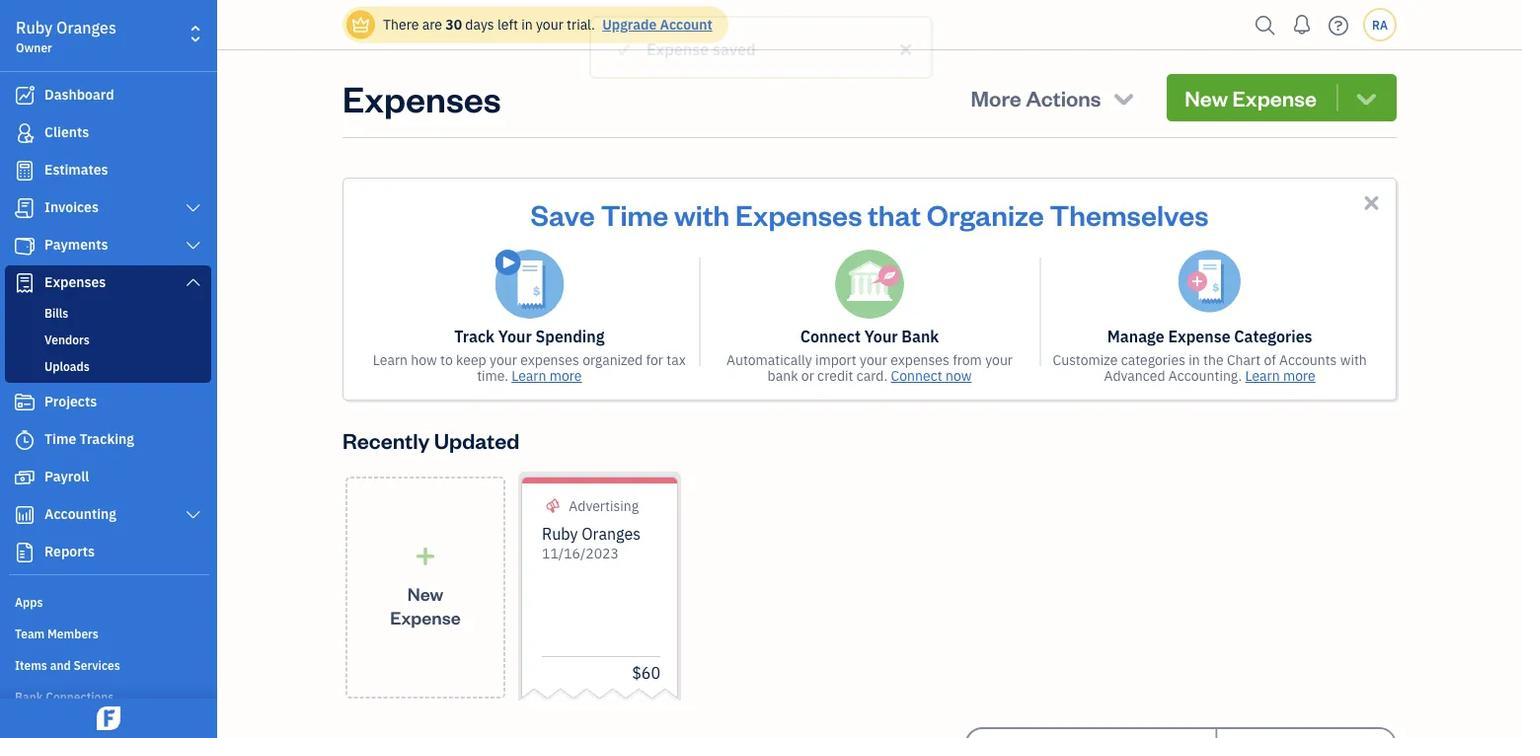 Task type: describe. For each thing, give the bounding box(es) containing it.
saved
[[713, 39, 756, 60]]

track
[[454, 326, 495, 347]]

expenses inside the main element
[[44, 273, 106, 291]]

owner
[[16, 39, 52, 55]]

connect now
[[891, 367, 972, 385]]

actions
[[1026, 83, 1102, 112]]

your for connect
[[865, 326, 898, 347]]

chevron large down image for payments
[[184, 238, 202, 254]]

notifications image
[[1287, 5, 1318, 44]]

close image
[[1361, 192, 1383, 214]]

learn for manage expense categories
[[1246, 367, 1280, 385]]

team
[[15, 626, 45, 642]]

of
[[1264, 351, 1277, 369]]

save time with expenses that organize themselves
[[531, 196, 1209, 233]]

report image
[[13, 543, 37, 563]]

estimates link
[[5, 153, 211, 189]]

bank
[[768, 367, 798, 385]]

automatically import your expenses from your bank or credit card.
[[727, 351, 1013, 385]]

and
[[50, 658, 71, 673]]

oranges for ruby oranges owner
[[56, 17, 116, 38]]

ruby for ruby oranges 11/16/2023
[[542, 524, 578, 545]]

account
[[660, 15, 713, 34]]

card.
[[857, 367, 888, 385]]

plus image
[[414, 546, 437, 567]]

$60
[[632, 663, 661, 684]]

30
[[446, 15, 462, 34]]

in inside customize categories in the chart of accounts with advanced accounting.
[[1189, 351, 1200, 369]]

time.
[[477, 367, 509, 385]]

accounting link
[[5, 498, 211, 533]]

bills
[[44, 305, 68, 321]]

payments link
[[5, 228, 211, 264]]

members
[[47, 626, 99, 642]]

categories
[[1121, 351, 1186, 369]]

upgrade account link
[[599, 15, 713, 34]]

chevron large down image for invoices
[[184, 200, 202, 216]]

new expense button
[[1167, 74, 1397, 121]]

payment image
[[13, 236, 37, 256]]

that
[[868, 196, 921, 233]]

save
[[531, 196, 595, 233]]

expense inside status
[[647, 39, 709, 60]]

chart image
[[13, 506, 37, 525]]

invoices
[[44, 198, 99, 216]]

invoices link
[[5, 191, 211, 226]]

apps link
[[5, 587, 211, 616]]

are
[[422, 15, 442, 34]]

freshbooks image
[[93, 707, 124, 731]]

chevron large down image for expenses
[[184, 275, 202, 290]]

manage expense categories image
[[1179, 250, 1242, 313]]

1 vertical spatial new expense
[[390, 582, 461, 629]]

learn inside learn how to keep your expenses organized for tax time.
[[373, 351, 408, 369]]

1 vertical spatial expenses
[[736, 196, 862, 233]]

tax
[[667, 351, 686, 369]]

bank
[[902, 326, 939, 347]]

0 vertical spatial time
[[601, 196, 669, 233]]

now
[[946, 367, 972, 385]]

organize
[[927, 196, 1044, 233]]

ra
[[1373, 17, 1388, 33]]

ruby for ruby oranges owner
[[16, 17, 53, 38]]

payroll
[[44, 468, 89, 486]]

ra button
[[1364, 8, 1397, 41]]

chevrondown image
[[1111, 84, 1138, 112]]

track your spending
[[454, 326, 605, 347]]

advertising
[[569, 497, 639, 515]]

learn how to keep your expenses organized for tax time.
[[373, 351, 686, 385]]

or
[[802, 367, 814, 385]]

trial.
[[567, 15, 595, 34]]

accounting
[[44, 505, 116, 523]]

chart
[[1227, 351, 1261, 369]]

more for categories
[[1284, 367, 1316, 385]]

expense inside button
[[1233, 83, 1317, 112]]

new expense link
[[346, 477, 506, 699]]

days
[[465, 15, 494, 34]]

main element
[[0, 0, 267, 739]]

dashboard
[[44, 85, 114, 104]]

vendors
[[44, 332, 90, 348]]

expense up the
[[1169, 326, 1231, 347]]

themselves
[[1050, 196, 1209, 233]]

connect your bank
[[801, 326, 939, 347]]

for
[[646, 351, 664, 369]]

clients link
[[5, 116, 211, 151]]

updated
[[434, 426, 520, 454]]

services
[[74, 658, 120, 673]]

your inside learn how to keep your expenses organized for tax time.
[[490, 351, 517, 369]]

0 vertical spatial with
[[674, 196, 730, 233]]

more
[[971, 83, 1022, 112]]

items
[[15, 658, 47, 673]]

expense image
[[13, 274, 37, 293]]

items and services
[[15, 658, 120, 673]]

connect your bank image
[[835, 250, 904, 319]]

invoice image
[[13, 198, 37, 218]]

bills link
[[9, 301, 207, 325]]

expenses inside learn how to keep your expenses organized for tax time.
[[521, 351, 579, 369]]

recently
[[343, 426, 430, 454]]

expenses inside automatically import your expenses from your bank or credit card.
[[891, 351, 950, 369]]

credit
[[818, 367, 854, 385]]

uploads link
[[9, 354, 207, 378]]

more actions button
[[953, 74, 1156, 121]]

new expense button
[[1167, 74, 1397, 121]]

expense down plus image
[[390, 606, 461, 629]]

connect for connect now
[[891, 367, 943, 385]]

team members
[[15, 626, 99, 642]]



Task type: locate. For each thing, give the bounding box(es) containing it.
manage
[[1108, 326, 1165, 347]]

1 vertical spatial oranges
[[582, 524, 641, 545]]

your up automatically import your expenses from your bank or credit card.
[[865, 326, 898, 347]]

learn more down categories
[[1246, 367, 1316, 385]]

with
[[674, 196, 730, 233], [1341, 351, 1367, 369]]

ruby down advertising
[[542, 524, 578, 545]]

0 horizontal spatial more
[[550, 367, 582, 385]]

recently updated
[[343, 426, 520, 454]]

expenses up bills
[[44, 273, 106, 291]]

1 vertical spatial new
[[408, 582, 444, 606]]

close image
[[897, 38, 915, 61]]

1 vertical spatial with
[[1341, 351, 1367, 369]]

oranges inside ruby oranges owner
[[56, 17, 116, 38]]

11/16/2023
[[542, 545, 619, 563]]

more actions
[[971, 83, 1102, 112]]

0 vertical spatial chevron large down image
[[184, 275, 202, 290]]

more for spending
[[550, 367, 582, 385]]

learn more down track your spending on the left of the page
[[512, 367, 582, 385]]

0 horizontal spatial oranges
[[56, 17, 116, 38]]

expenses down are
[[343, 74, 501, 121]]

1 horizontal spatial learn more
[[1246, 367, 1316, 385]]

1 chevron large down image from the top
[[184, 200, 202, 216]]

ruby oranges owner
[[16, 17, 116, 55]]

categories
[[1235, 326, 1313, 347]]

0 horizontal spatial new expense
[[390, 582, 461, 629]]

in right the left on the left of page
[[522, 15, 533, 34]]

1 more from the left
[[550, 367, 582, 385]]

expenses left that
[[736, 196, 862, 233]]

there
[[383, 15, 419, 34]]

2 more from the left
[[1284, 367, 1316, 385]]

to
[[440, 351, 453, 369]]

expense saved status
[[0, 16, 1523, 79]]

left
[[498, 15, 518, 34]]

accounts
[[1280, 351, 1337, 369]]

1 horizontal spatial more
[[1284, 367, 1316, 385]]

your
[[536, 15, 564, 34], [490, 351, 517, 369], [860, 351, 888, 369], [986, 351, 1013, 369]]

1 vertical spatial connect
[[891, 367, 943, 385]]

time tracking link
[[5, 423, 211, 458]]

0 horizontal spatial time
[[44, 430, 76, 448]]

ruby inside ruby oranges owner
[[16, 17, 53, 38]]

0 vertical spatial in
[[522, 15, 533, 34]]

ruby inside ruby oranges 11/16/2023
[[542, 524, 578, 545]]

ruby
[[16, 17, 53, 38], [542, 524, 578, 545]]

connect up import
[[801, 326, 861, 347]]

timer image
[[13, 431, 37, 450]]

1 horizontal spatial new expense
[[1185, 83, 1317, 112]]

customize categories in the chart of accounts with advanced accounting.
[[1053, 351, 1367, 385]]

time right save
[[601, 196, 669, 233]]

automatically
[[727, 351, 812, 369]]

0 vertical spatial new
[[1185, 83, 1228, 112]]

2 expenses from the left
[[891, 351, 950, 369]]

search image
[[1250, 10, 1282, 40]]

0 horizontal spatial learn
[[373, 351, 408, 369]]

crown image
[[351, 14, 371, 35]]

oranges down advertising
[[582, 524, 641, 545]]

1 horizontal spatial in
[[1189, 351, 1200, 369]]

in left the
[[1189, 351, 1200, 369]]

new inside button
[[1185, 83, 1228, 112]]

your left trial.
[[536, 15, 564, 34]]

customize
[[1053, 351, 1118, 369]]

your right keep
[[490, 351, 517, 369]]

apps
[[15, 594, 43, 610]]

estimates
[[44, 160, 108, 179]]

manage expense categories
[[1108, 326, 1313, 347]]

1 vertical spatial time
[[44, 430, 76, 448]]

chevron large down image for accounting
[[184, 508, 202, 523]]

oranges up dashboard
[[56, 17, 116, 38]]

0 horizontal spatial expenses
[[521, 351, 579, 369]]

oranges inside ruby oranges 11/16/2023
[[582, 524, 641, 545]]

organized
[[583, 351, 643, 369]]

bank connections image
[[15, 688, 211, 704]]

your
[[499, 326, 532, 347], [865, 326, 898, 347]]

1 expenses from the left
[[521, 351, 579, 369]]

2 learn more from the left
[[1246, 367, 1316, 385]]

2 chevron large down image from the top
[[184, 508, 202, 523]]

vendors link
[[9, 328, 207, 352]]

reports
[[44, 543, 95, 561]]

2 vertical spatial expenses
[[44, 273, 106, 291]]

ruby oranges 11/16/2023
[[542, 524, 641, 563]]

expense down account
[[647, 39, 709, 60]]

0 vertical spatial chevron large down image
[[184, 200, 202, 216]]

track your spending image
[[495, 250, 564, 319]]

project image
[[13, 393, 37, 413]]

new expense down plus image
[[390, 582, 461, 629]]

learn right time. at the left of page
[[512, 367, 546, 385]]

dashboard image
[[13, 86, 37, 106]]

oranges for ruby oranges 11/16/2023
[[582, 524, 641, 545]]

chevron large down image
[[184, 200, 202, 216], [184, 238, 202, 254]]

1 vertical spatial chevron large down image
[[184, 238, 202, 254]]

new expense down search icon
[[1185, 83, 1317, 112]]

2 horizontal spatial expenses
[[736, 196, 862, 233]]

2 your from the left
[[865, 326, 898, 347]]

2 horizontal spatial learn
[[1246, 367, 1280, 385]]

time right timer icon
[[44, 430, 76, 448]]

time tracking
[[44, 430, 134, 448]]

money image
[[13, 468, 37, 488]]

1 horizontal spatial connect
[[891, 367, 943, 385]]

0 vertical spatial connect
[[801, 326, 861, 347]]

1 your from the left
[[499, 326, 532, 347]]

chevrondown image
[[1353, 84, 1380, 112]]

1 vertical spatial ruby
[[542, 524, 578, 545]]

0 horizontal spatial ruby
[[16, 17, 53, 38]]

learn for track your spending
[[512, 367, 546, 385]]

0 horizontal spatial learn more
[[512, 367, 582, 385]]

team members link
[[5, 618, 211, 648]]

expenses
[[521, 351, 579, 369], [891, 351, 950, 369]]

1 horizontal spatial expenses
[[891, 351, 950, 369]]

learn left how
[[373, 351, 408, 369]]

0 horizontal spatial in
[[522, 15, 533, 34]]

expense
[[647, 39, 709, 60], [1233, 83, 1317, 112], [1169, 326, 1231, 347], [390, 606, 461, 629]]

new right chevrondown image
[[1185, 83, 1228, 112]]

in
[[522, 15, 533, 34], [1189, 351, 1200, 369]]

learn more for categories
[[1246, 367, 1316, 385]]

chevron large down image inside invoices link
[[184, 200, 202, 216]]

the
[[1204, 351, 1224, 369]]

chevron large down image up expenses link
[[184, 238, 202, 254]]

ruby up owner
[[16, 17, 53, 38]]

check image
[[615, 38, 633, 61]]

0 horizontal spatial connect
[[801, 326, 861, 347]]

1 horizontal spatial new
[[1185, 83, 1228, 112]]

your down connect your bank
[[860, 351, 888, 369]]

advanced
[[1104, 367, 1166, 385]]

dashboard link
[[5, 78, 211, 114]]

0 horizontal spatial with
[[674, 196, 730, 233]]

new expense
[[1185, 83, 1317, 112], [390, 582, 461, 629]]

expenses down bank
[[891, 351, 950, 369]]

payments
[[44, 236, 108, 254]]

0 vertical spatial oranges
[[56, 17, 116, 38]]

learn more for spending
[[512, 367, 582, 385]]

more down spending
[[550, 367, 582, 385]]

1 horizontal spatial with
[[1341, 351, 1367, 369]]

1 horizontal spatial learn
[[512, 367, 546, 385]]

your for track
[[499, 326, 532, 347]]

1 learn more from the left
[[512, 367, 582, 385]]

1 vertical spatial chevron large down image
[[184, 508, 202, 523]]

estimate image
[[13, 161, 37, 181]]

clients
[[44, 123, 89, 141]]

go to help image
[[1323, 10, 1355, 40]]

uploads
[[44, 358, 90, 374]]

1 horizontal spatial ruby
[[542, 524, 578, 545]]

0 vertical spatial new expense
[[1185, 83, 1317, 112]]

projects
[[44, 393, 97, 411]]

from
[[953, 351, 982, 369]]

1 horizontal spatial your
[[865, 326, 898, 347]]

tracking
[[80, 430, 134, 448]]

reports link
[[5, 535, 211, 571]]

learn
[[373, 351, 408, 369], [512, 367, 546, 385], [1246, 367, 1280, 385]]

there are 30 days left in your trial. upgrade account
[[383, 15, 713, 34]]

chevron large down image up payments link
[[184, 200, 202, 216]]

import
[[816, 351, 857, 369]]

how
[[411, 351, 437, 369]]

1 horizontal spatial time
[[601, 196, 669, 233]]

new expense inside button
[[1185, 83, 1317, 112]]

more right "of"
[[1284, 367, 1316, 385]]

your right from
[[986, 351, 1013, 369]]

items and services link
[[5, 650, 211, 679]]

connect for connect your bank
[[801, 326, 861, 347]]

time inside the main element
[[44, 430, 76, 448]]

connect down bank
[[891, 367, 943, 385]]

0 horizontal spatial new
[[408, 582, 444, 606]]

upgrade
[[603, 15, 657, 34]]

with inside customize categories in the chart of accounts with advanced accounting.
[[1341, 351, 1367, 369]]

new
[[1185, 83, 1228, 112], [408, 582, 444, 606]]

chevron large down image up the bills link
[[184, 275, 202, 290]]

1 horizontal spatial expenses
[[343, 74, 501, 121]]

learn down categories
[[1246, 367, 1280, 385]]

payroll link
[[5, 460, 211, 496]]

1 chevron large down image from the top
[[184, 275, 202, 290]]

0 vertical spatial expenses
[[343, 74, 501, 121]]

0 horizontal spatial expenses
[[44, 273, 106, 291]]

client image
[[13, 123, 37, 143]]

1 vertical spatial in
[[1189, 351, 1200, 369]]

spending
[[536, 326, 605, 347]]

new down plus image
[[408, 582, 444, 606]]

Search text field
[[1007, 730, 1184, 739]]

keep
[[456, 351, 487, 369]]

more
[[550, 367, 582, 385], [1284, 367, 1316, 385]]

expenses down spending
[[521, 351, 579, 369]]

2 chevron large down image from the top
[[184, 238, 202, 254]]

1 horizontal spatial oranges
[[582, 524, 641, 545]]

0 vertical spatial ruby
[[16, 17, 53, 38]]

chevron large down image
[[184, 275, 202, 290], [184, 508, 202, 523]]

chevron large down image up reports link
[[184, 508, 202, 523]]

your up learn how to keep your expenses organized for tax time.
[[499, 326, 532, 347]]

oranges
[[56, 17, 116, 38], [582, 524, 641, 545]]

projects link
[[5, 385, 211, 421]]

time
[[601, 196, 669, 233], [44, 430, 76, 448]]

expenses link
[[5, 266, 211, 301]]

expense down search icon
[[1233, 83, 1317, 112]]

expense saved
[[647, 39, 756, 60]]

0 horizontal spatial your
[[499, 326, 532, 347]]



Task type: vqa. For each thing, say whether or not it's contained in the screenshot.
'Charge'
no



